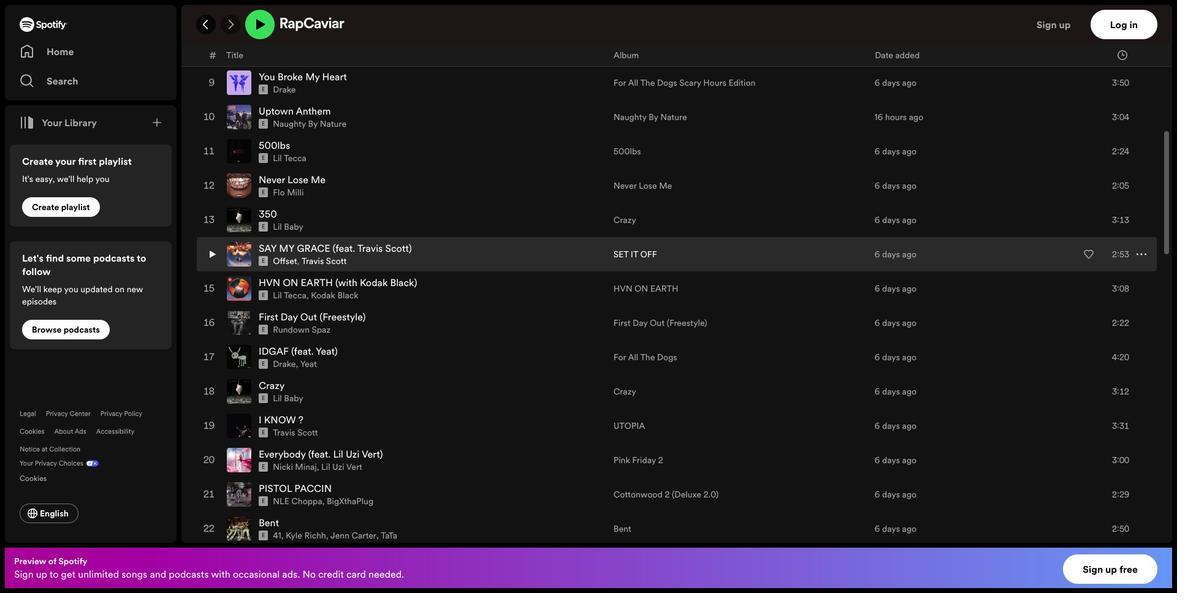 Task type: vqa. For each thing, say whether or not it's contained in the screenshot.


Task type: locate. For each thing, give the bounding box(es) containing it.
explicit element
[[259, 16, 268, 26], [259, 85, 268, 95], [259, 119, 268, 129], [259, 153, 268, 163], [259, 188, 268, 198], [259, 222, 268, 232], [259, 256, 268, 266], [259, 291, 268, 301], [259, 325, 268, 335], [259, 359, 268, 369], [259, 394, 268, 404], [259, 428, 268, 438], [259, 462, 268, 472], [259, 497, 268, 506], [259, 531, 268, 541]]

never lose me link inside cell
[[259, 173, 325, 186]]

travis inside say my grace (feat. travis scott) e
[[357, 242, 383, 255]]

baby for crazy
[[284, 392, 303, 405]]

rundown
[[273, 324, 310, 336]]

ago for crazy
[[902, 386, 917, 398]]

13 days from the top
[[882, 454, 900, 467]]

i know ? link
[[259, 413, 303, 427]]

yeat
[[300, 358, 317, 370]]

?
[[298, 413, 303, 427]]

lil inside crazy cell
[[273, 392, 282, 405]]

9 explicit element from the top
[[259, 325, 268, 335]]

1 vertical spatial to
[[50, 568, 59, 581]]

explicit element inside everybody (feat. lil uzi vert) cell
[[259, 462, 268, 472]]

travis left scott)
[[357, 242, 383, 255]]

free
[[1119, 563, 1138, 576]]

ftcu cell
[[227, 32, 604, 65]]

0 horizontal spatial naughty
[[273, 118, 306, 130]]

explicit element inside "first day out (freestyle)" cell
[[259, 325, 268, 335]]

explicit element inside i know ? cell
[[259, 428, 268, 438]]

0 vertical spatial cookies
[[20, 427, 44, 436]]

1 vertical spatial your
[[20, 459, 33, 468]]

6 explicit element from the top
[[259, 222, 268, 232]]

350 e
[[259, 207, 277, 231]]

paccin
[[294, 482, 332, 495]]

crazy link for 350
[[614, 214, 636, 226]]

mmhmm inside cell
[[259, 1, 299, 15]]

bent down cottonwood
[[614, 523, 631, 535]]

0 horizontal spatial first
[[259, 310, 278, 324]]

2.0)
[[703, 489, 719, 501]]

1 pink friday 2 link from the top
[[614, 42, 663, 55]]

e inside you broke my heart e
[[262, 86, 265, 93]]

nature
[[660, 111, 687, 123], [320, 118, 346, 130]]

bigxthaplug
[[273, 15, 320, 27], [327, 495, 373, 508]]

1 horizontal spatial never
[[614, 180, 637, 192]]

cookies
[[20, 427, 44, 436], [20, 473, 47, 484]]

new
[[127, 283, 143, 295]]

scott up hvn on earth (with kodak black) link
[[326, 255, 347, 267]]

13 explicit element from the top
[[259, 462, 268, 472]]

podcasts right browse
[[64, 324, 100, 336]]

9 days from the top
[[882, 317, 900, 329]]

14 e from the top
[[262, 498, 265, 505]]

4 days from the top
[[882, 145, 900, 158]]

9 e from the top
[[262, 326, 265, 334]]

go forward image
[[226, 20, 235, 29]]

first up for all the dogs
[[614, 317, 631, 329]]

everybody (feat. lil uzi vert) cell
[[227, 444, 604, 477]]

ago for bent
[[902, 523, 917, 535]]

1 vertical spatial pink
[[614, 454, 630, 467]]

you inside the create your first playlist it's easy, we'll help you
[[95, 173, 110, 185]]

first day out (freestyle) link down lil tecca , kodak black
[[259, 310, 366, 324]]

duration image
[[1118, 50, 1127, 60]]

0 vertical spatial cookies link
[[20, 427, 44, 436]]

earth down offset , travis scott
[[301, 276, 333, 289]]

kodak left black
[[311, 289, 335, 302]]

15 6 from the top
[[875, 523, 880, 535]]

on down set it off
[[635, 283, 648, 295]]

1 cookies from the top
[[20, 427, 44, 436]]

travis scott link for travis
[[302, 255, 347, 267]]

legal
[[20, 410, 36, 419]]

(freestyle) down black
[[319, 310, 366, 324]]

(freestyle) for first day out (freestyle) e
[[319, 310, 366, 324]]

4 e from the top
[[262, 155, 265, 162]]

4 6 from the top
[[875, 145, 880, 158]]

travis scott link inside i know ? cell
[[273, 427, 318, 439]]

tecca for lil tecca , kodak black
[[284, 289, 306, 302]]

lose for never lose me
[[639, 180, 657, 192]]

days for idgaf (feat. yeat)
[[882, 351, 900, 364]]

crazy
[[614, 214, 636, 226], [259, 379, 285, 392], [614, 386, 636, 398]]

5 days from the top
[[882, 180, 900, 192]]

first
[[78, 154, 96, 168]]

(feat. inside everybody (feat. lil uzi vert) e
[[308, 448, 331, 461]]

by
[[649, 111, 658, 123], [308, 118, 318, 130]]

1 dogs from the top
[[657, 77, 677, 89]]

playlist right first
[[99, 154, 132, 168]]

0 vertical spatial dogs
[[657, 77, 677, 89]]

2 friday from the top
[[632, 454, 656, 467]]

the down first day out (freestyle)
[[640, 351, 655, 364]]

6
[[875, 8, 880, 20], [875, 42, 880, 55], [875, 77, 880, 89], [875, 145, 880, 158], [875, 180, 880, 192], [875, 214, 880, 226], [875, 248, 880, 261], [875, 283, 880, 295], [875, 317, 880, 329], [875, 351, 880, 364], [875, 386, 880, 398], [875, 420, 880, 432], [875, 454, 880, 467], [875, 489, 880, 501], [875, 523, 880, 535]]

drake up uptown
[[273, 83, 296, 96]]

500lbs link down uptown
[[259, 139, 290, 152]]

explicit element for mmhmm
[[259, 16, 268, 26]]

1 horizontal spatial scott
[[326, 255, 347, 267]]

bigxthaplug link
[[273, 15, 320, 27], [327, 495, 373, 508]]

41 link
[[273, 530, 281, 542]]

first inside first day out (freestyle) e
[[259, 310, 278, 324]]

1 vertical spatial drake link
[[273, 358, 296, 370]]

lil baby link up i know ? link
[[273, 392, 303, 405]]

1 vertical spatial bigxthaplug link
[[327, 495, 373, 508]]

nature down heart
[[320, 118, 346, 130]]

hvn on earth (with kodak black) link
[[259, 276, 417, 289]]

2 drake from the top
[[273, 358, 296, 370]]

lil up know
[[273, 392, 282, 405]]

13 e from the top
[[262, 464, 265, 471]]

crazy cell
[[227, 375, 604, 408]]

6 days ago for never lose me
[[875, 180, 917, 192]]

3 explicit element from the top
[[259, 119, 268, 129]]

1 vertical spatial lil baby
[[273, 392, 303, 405]]

10 e from the top
[[262, 361, 265, 368]]

0 vertical spatial lil tecca link
[[273, 152, 306, 164]]

0 horizontal spatial nature
[[320, 118, 346, 130]]

ago for say my grace (feat. travis scott)
[[902, 248, 917, 261]]

up inside preview of spotify sign up to get unlimited songs and podcasts with occasional ads. no credit card needed.
[[36, 568, 47, 581]]

2 up cottonwood 2 (deluxe 2.0)
[[658, 454, 663, 467]]

the for idgaf (feat. yeat)
[[640, 351, 655, 364]]

by right uptown
[[308, 118, 318, 130]]

0 horizontal spatial travis
[[273, 427, 295, 439]]

0 vertical spatial the
[[640, 77, 655, 89]]

lose for never lose me e
[[288, 173, 308, 186]]

1 lil tecca link from the top
[[273, 152, 306, 164]]

pink friday 2 link up cottonwood
[[614, 454, 663, 467]]

privacy for privacy center
[[46, 410, 68, 419]]

for down album
[[614, 77, 626, 89]]

explicit element inside "idgaf (feat. yeat)" cell
[[259, 359, 268, 369]]

13 6 from the top
[[875, 454, 880, 467]]

go back image
[[201, 20, 211, 29]]

1 horizontal spatial naughty by nature
[[614, 111, 687, 123]]

0 horizontal spatial lose
[[288, 173, 308, 186]]

14 6 days ago from the top
[[875, 489, 917, 501]]

first day out (freestyle) link down hvn on earth link
[[614, 317, 707, 329]]

13 6 days ago from the top
[[875, 454, 917, 467]]

1 lil baby link from the top
[[273, 221, 303, 233]]

nle
[[273, 495, 289, 508]]

library
[[64, 116, 97, 129]]

explicit element inside say my grace (feat. travis scott) 'cell'
[[259, 256, 268, 266]]

california consumer privacy act (ccpa) opt-out icon image
[[83, 459, 99, 471]]

0 vertical spatial pink friday 2
[[614, 42, 663, 55]]

2 right album
[[658, 42, 663, 55]]

0 horizontal spatial never
[[259, 173, 285, 186]]

7 days from the top
[[882, 248, 900, 261]]

pink friday 2 link for 2:52
[[614, 42, 663, 55]]

earth up first day out (freestyle)
[[650, 283, 678, 295]]

e inside mmhmm e
[[262, 17, 265, 25]]

e inside 500lbs e
[[262, 155, 265, 162]]

2 e from the top
[[262, 86, 265, 93]]

1 friday from the top
[[632, 42, 656, 55]]

0 horizontal spatial playlist
[[61, 201, 90, 213]]

1 pink friday 2 from the top
[[614, 42, 663, 55]]

for for idgaf (feat. yeat)
[[614, 351, 626, 364]]

days inside say my grace (feat. travis scott) row
[[882, 248, 900, 261]]

days for hvn on earth (with kodak black)
[[882, 283, 900, 295]]

10 6 from the top
[[875, 351, 880, 364]]

crazy link up set
[[614, 214, 636, 226]]

cookies down your privacy choices button
[[20, 473, 47, 484]]

uptown anthem e
[[259, 104, 331, 128]]

0 horizontal spatial naughty by nature
[[273, 118, 346, 130]]

explicit element inside the you broke my heart cell
[[259, 85, 268, 95]]

3:13
[[1112, 214, 1129, 226]]

0 horizontal spatial 500lbs link
[[259, 139, 290, 152]]

mmhmm cell
[[227, 0, 604, 31]]

me inside never lose me e
[[311, 173, 325, 186]]

1 vertical spatial dogs
[[657, 351, 677, 364]]

1 vertical spatial create
[[32, 201, 59, 213]]

i
[[259, 413, 262, 427]]

1 horizontal spatial mmhmm
[[614, 8, 649, 20]]

dogs down first day out (freestyle)
[[657, 351, 677, 364]]

notice
[[20, 445, 40, 454]]

0 vertical spatial drake link
[[273, 83, 296, 96]]

explicit element inside uptown anthem cell
[[259, 119, 268, 129]]

0 vertical spatial travis scott link
[[302, 255, 347, 267]]

in
[[1129, 18, 1138, 31]]

1 horizontal spatial playlist
[[99, 154, 132, 168]]

uzi left vert)
[[346, 448, 359, 461]]

tecca for lil tecca
[[284, 152, 306, 164]]

choices
[[59, 459, 83, 468]]

1 e from the top
[[262, 17, 265, 25]]

create inside the create your first playlist it's easy, we'll help you
[[22, 154, 53, 168]]

5 6 days ago from the top
[[875, 180, 917, 192]]

1 vertical spatial all
[[628, 351, 638, 364]]

2 all from the top
[[628, 351, 638, 364]]

pistol paccin link
[[259, 482, 332, 495]]

5 explicit element from the top
[[259, 188, 268, 198]]

e inside crazy e
[[262, 395, 265, 402]]

lil tecca link
[[273, 152, 306, 164], [273, 289, 306, 302]]

podcasts up on
[[93, 251, 135, 265]]

7 6 from the top
[[875, 248, 880, 261]]

hvn on earth (with kodak black) cell
[[227, 272, 604, 305]]

playlist down help
[[61, 201, 90, 213]]

500lbs up never lose me
[[614, 145, 641, 158]]

1 horizontal spatial sign
[[1037, 18, 1057, 31]]

first
[[259, 310, 278, 324], [614, 317, 631, 329]]

drake for drake , yeat
[[273, 358, 296, 370]]

8 explicit element from the top
[[259, 291, 268, 301]]

15 6 days ago from the top
[[875, 523, 917, 535]]

0 horizontal spatial mmhmm
[[259, 1, 299, 15]]

bent link
[[259, 516, 279, 530], [614, 523, 631, 535]]

1 days from the top
[[882, 8, 900, 20]]

up for sign up
[[1059, 18, 1071, 31]]

0 vertical spatial scott
[[326, 255, 347, 267]]

6 for idgaf (feat. yeat)
[[875, 351, 880, 364]]

sign inside top bar and user menu element
[[1037, 18, 1057, 31]]

crazy up utopia link
[[614, 386, 636, 398]]

edition
[[729, 77, 755, 89]]

privacy for privacy policy
[[100, 410, 122, 419]]

baby up the "?"
[[284, 392, 303, 405]]

pink
[[614, 42, 630, 55], [614, 454, 630, 467]]

you right help
[[95, 173, 110, 185]]

mmhmm link
[[259, 1, 299, 15], [614, 8, 649, 20]]

explicit element inside the 350 "cell"
[[259, 222, 268, 232]]

your down notice
[[20, 459, 33, 468]]

naughty by nature link down for all the dogs scary hours edition link
[[614, 111, 687, 123]]

(feat. for yeat)
[[291, 345, 314, 358]]

first up idgaf
[[259, 310, 278, 324]]

offset
[[273, 255, 297, 267]]

e inside the hvn on earth (with kodak black) e
[[262, 292, 265, 299]]

2 lil baby link from the top
[[273, 392, 303, 405]]

pink friday 2 for 3:00
[[614, 454, 663, 467]]

0 vertical spatial all
[[628, 77, 638, 89]]

travis right the offset link
[[302, 255, 324, 267]]

14 explicit element from the top
[[259, 497, 268, 506]]

days for first day out (freestyle)
[[882, 317, 900, 329]]

e inside everybody (feat. lil uzi vert) e
[[262, 464, 265, 471]]

0 horizontal spatial you
[[64, 283, 78, 295]]

1 lil baby from the top
[[273, 221, 303, 233]]

1 vertical spatial lil baby link
[[273, 392, 303, 405]]

uptown anthem link
[[259, 104, 331, 118]]

tecca up never lose me e
[[284, 152, 306, 164]]

2 lil tecca link from the top
[[273, 289, 306, 302]]

0 vertical spatial to
[[137, 251, 146, 265]]

(freestyle) inside first day out (freestyle) e
[[319, 310, 366, 324]]

1 horizontal spatial day
[[633, 317, 648, 329]]

anthem
[[296, 104, 331, 118]]

pistol paccin cell
[[227, 478, 604, 511]]

for
[[614, 77, 626, 89], [614, 351, 626, 364]]

0 vertical spatial pink friday 2 link
[[614, 42, 663, 55]]

2 horizontal spatial sign
[[1083, 563, 1103, 576]]

crazy link inside cell
[[259, 379, 285, 392]]

0 horizontal spatial bigxthaplug
[[273, 15, 320, 27]]

drake link left yeat link
[[273, 358, 296, 370]]

lil baby inside the 350 "cell"
[[273, 221, 303, 233]]

create up easy,
[[22, 154, 53, 168]]

2 left (deluxe
[[665, 489, 670, 501]]

15 days from the top
[[882, 523, 900, 535]]

5 6 from the top
[[875, 180, 880, 192]]

drake link inside the you broke my heart cell
[[273, 83, 296, 96]]

pink friday 2 link up for all the dogs scary hours edition link
[[614, 42, 663, 55]]

5 e from the top
[[262, 189, 265, 196]]

drake inside the you broke my heart cell
[[273, 83, 296, 96]]

1 horizontal spatial out
[[650, 317, 665, 329]]

hours
[[703, 77, 726, 89]]

baby up my on the left of page
[[284, 221, 303, 233]]

7 e from the top
[[262, 258, 265, 265]]

hvn
[[259, 276, 280, 289], [614, 283, 632, 295]]

lil inside 500lbs 'cell'
[[273, 152, 282, 164]]

1 for from the top
[[614, 77, 626, 89]]

1 vertical spatial cookies
[[20, 473, 47, 484]]

e
[[262, 17, 265, 25], [262, 86, 265, 93], [262, 120, 265, 128], [262, 155, 265, 162], [262, 189, 265, 196], [262, 223, 265, 231], [262, 258, 265, 265], [262, 292, 265, 299], [262, 326, 265, 334], [262, 361, 265, 368], [262, 395, 265, 402], [262, 429, 265, 437], [262, 464, 265, 471], [262, 498, 265, 505], [262, 532, 265, 540]]

6 for first day out (freestyle)
[[875, 317, 880, 329]]

1 horizontal spatial nature
[[660, 111, 687, 123]]

preview of spotify sign up to get unlimited songs and podcasts with occasional ads. no credit card needed.
[[14, 555, 404, 581]]

1 vertical spatial podcasts
[[64, 324, 100, 336]]

dogs for you broke my heart
[[657, 77, 677, 89]]

11 explicit element from the top
[[259, 394, 268, 404]]

lose inside never lose me e
[[288, 173, 308, 186]]

6 e from the top
[[262, 223, 265, 231]]

0 horizontal spatial your
[[20, 459, 33, 468]]

you inside let's find some podcasts to follow we'll keep you updated on new episodes
[[64, 283, 78, 295]]

, inside pistol paccin cell
[[322, 495, 325, 508]]

pink friday 2
[[614, 42, 663, 55], [614, 454, 663, 467]]

vert
[[346, 461, 362, 473]]

2 tecca from the top
[[284, 289, 306, 302]]

you broke my heart cell
[[227, 66, 604, 99]]

first day out (freestyle)
[[614, 317, 707, 329]]

pink friday 2 link for 3:00
[[614, 454, 663, 467]]

bigxthaplug link up ftcu link
[[273, 15, 320, 27]]

explicit element inside bent cell
[[259, 531, 268, 541]]

8 6 from the top
[[875, 283, 880, 295]]

0 horizontal spatial hvn
[[259, 276, 280, 289]]

you right keep
[[64, 283, 78, 295]]

2 baby from the top
[[284, 392, 303, 405]]

drake left yeat link
[[273, 358, 296, 370]]

album
[[613, 49, 639, 61]]

cookies link up notice
[[20, 427, 44, 436]]

2 for from the top
[[614, 351, 626, 364]]

out
[[300, 310, 317, 324], [650, 317, 665, 329]]

0 vertical spatial friday
[[632, 42, 656, 55]]

naughty
[[614, 111, 647, 123], [273, 118, 306, 130]]

, inside "idgaf (feat. yeat)" cell
[[296, 358, 298, 370]]

me
[[311, 173, 325, 186], [659, 180, 672, 192]]

travis left the "?"
[[273, 427, 295, 439]]

sign inside preview of spotify sign up to get unlimited songs and podcasts with occasional ads. no credit card needed.
[[14, 568, 33, 581]]

2 dogs from the top
[[657, 351, 677, 364]]

drake , yeat
[[273, 358, 317, 370]]

e inside i know ? e
[[262, 429, 265, 437]]

explicit element inside hvn on earth (with kodak black) cell
[[259, 291, 268, 301]]

7 6 days ago from the top
[[875, 248, 917, 261]]

8 days from the top
[[882, 283, 900, 295]]

6 for pistol paccin
[[875, 489, 880, 501]]

mmhmm for mmhmm e
[[259, 1, 299, 15]]

1 horizontal spatial bigxthaplug link
[[327, 495, 373, 508]]

browse podcasts link
[[22, 320, 110, 340]]

crazy link for crazy
[[614, 386, 636, 398]]

1 horizontal spatial up
[[1059, 18, 1071, 31]]

privacy up accessibility "link"
[[100, 410, 122, 419]]

0 horizontal spatial on
[[283, 276, 298, 289]]

1 vertical spatial scott
[[297, 427, 318, 439]]

friday for 2:52
[[632, 42, 656, 55]]

11 6 from the top
[[875, 386, 880, 398]]

explicit element inside pistol paccin cell
[[259, 497, 268, 506]]

explicit element inside mmhmm cell
[[259, 16, 268, 26]]

11 e from the top
[[262, 395, 265, 402]]

12 days from the top
[[882, 420, 900, 432]]

500lbs link up never lose me
[[614, 145, 641, 158]]

0 horizontal spatial day
[[281, 310, 298, 324]]

1 vertical spatial you
[[64, 283, 78, 295]]

500lbs for 500lbs e
[[259, 139, 290, 152]]

on down the "offset"
[[283, 276, 298, 289]]

6 days ago for hvn on earth (with kodak black)
[[875, 283, 917, 295]]

needed.
[[368, 568, 404, 581]]

lil tecca
[[273, 152, 306, 164]]

up for sign up free
[[1105, 563, 1117, 576]]

2 cookies from the top
[[20, 473, 47, 484]]

0 vertical spatial (feat.
[[333, 242, 355, 255]]

nature down for all the dogs scary hours edition
[[660, 111, 687, 123]]

0 vertical spatial you
[[95, 173, 110, 185]]

i know ? cell
[[227, 410, 604, 443]]

(freestyle)
[[319, 310, 366, 324], [667, 317, 707, 329]]

never lose me cell
[[227, 169, 604, 202]]

tecca inside 500lbs 'cell'
[[284, 152, 306, 164]]

crazy down 'drake , yeat'
[[259, 379, 285, 392]]

6 days ago inside say my grace (feat. travis scott) row
[[875, 248, 917, 261]]

crazy link down 'drake , yeat'
[[259, 379, 285, 392]]

6 6 days ago from the top
[[875, 214, 917, 226]]

days for you broke my heart
[[882, 77, 900, 89]]

0 vertical spatial lil baby
[[273, 221, 303, 233]]

bigxthaplug up ftcu link
[[273, 15, 320, 27]]

bent link down the nle
[[259, 516, 279, 530]]

on
[[283, 276, 298, 289], [635, 283, 648, 295]]

0 horizontal spatial to
[[50, 568, 59, 581]]

lil inside the 350 "cell"
[[273, 221, 282, 233]]

days for 500lbs
[[882, 145, 900, 158]]

for for you broke my heart
[[614, 77, 626, 89]]

2 horizontal spatial up
[[1105, 563, 1117, 576]]

1 6 days ago from the top
[[875, 8, 917, 20]]

3 6 from the top
[[875, 77, 880, 89]]

collection
[[49, 445, 80, 454]]

9 6 from the top
[[875, 317, 880, 329]]

grace
[[297, 242, 330, 255]]

0 vertical spatial lil baby link
[[273, 221, 303, 233]]

14 6 from the top
[[875, 489, 880, 501]]

0 horizontal spatial out
[[300, 310, 317, 324]]

500lbs cell
[[227, 135, 604, 168]]

mmhmm for mmhmm
[[614, 8, 649, 20]]

accessibility link
[[96, 427, 135, 436]]

kyle
[[286, 530, 302, 542]]

explicit element for 350
[[259, 222, 268, 232]]

0 vertical spatial drake
[[273, 83, 296, 96]]

1 horizontal spatial naughty
[[614, 111, 647, 123]]

create down easy,
[[32, 201, 59, 213]]

spaz
[[312, 324, 330, 336]]

bigxthaplug link for mmhmm
[[273, 15, 320, 27]]

1 drake from the top
[[273, 83, 296, 96]]

0 horizontal spatial bent link
[[259, 516, 279, 530]]

500lbs link inside 500lbs 'cell'
[[259, 139, 290, 152]]

e inside 'pistol paccin e'
[[262, 498, 265, 505]]

0 vertical spatial pink
[[614, 42, 630, 55]]

kodak right the (with
[[360, 276, 388, 289]]

6 for never lose me
[[875, 180, 880, 192]]

me for never lose me e
[[311, 173, 325, 186]]

with
[[211, 568, 230, 581]]

hvn inside the hvn on earth (with kodak black) e
[[259, 276, 280, 289]]

ago for 350
[[902, 214, 917, 226]]

1 horizontal spatial (freestyle)
[[667, 317, 707, 329]]

1 horizontal spatial bent link
[[614, 523, 631, 535]]

0 horizontal spatial bigxthaplug link
[[273, 15, 320, 27]]

explicit element for bent
[[259, 531, 268, 541]]

your for your privacy choices
[[20, 459, 33, 468]]

1 vertical spatial (feat.
[[291, 345, 314, 358]]

podcasts right and
[[169, 568, 209, 581]]

lil tecca link up never lose me e
[[273, 152, 306, 164]]

1 horizontal spatial your
[[42, 116, 62, 129]]

10 6 days ago from the top
[[875, 351, 917, 364]]

up left log
[[1059, 18, 1071, 31]]

pink friday 2 link
[[614, 42, 663, 55], [614, 454, 663, 467]]

11 6 days ago from the top
[[875, 386, 917, 398]]

baby inside the 350 "cell"
[[284, 221, 303, 233]]

e inside never lose me e
[[262, 189, 265, 196]]

drake for drake
[[273, 83, 296, 96]]

days for say my grace (feat. travis scott)
[[882, 248, 900, 261]]

day up for all the dogs
[[633, 317, 648, 329]]

days for i know ?
[[882, 420, 900, 432]]

never lose me
[[614, 180, 672, 192]]

3 days from the top
[[882, 77, 900, 89]]

7 explicit element from the top
[[259, 256, 268, 266]]

1 vertical spatial for
[[614, 351, 626, 364]]

create inside button
[[32, 201, 59, 213]]

sign for sign up
[[1037, 18, 1057, 31]]

9 6 days ago from the top
[[875, 317, 917, 329]]

1 the from the top
[[640, 77, 655, 89]]

ago
[[902, 8, 917, 20], [902, 42, 917, 55], [902, 77, 917, 89], [909, 111, 923, 123], [902, 145, 917, 158], [902, 180, 917, 192], [902, 214, 917, 226], [902, 248, 917, 261], [902, 283, 917, 295], [902, 317, 917, 329], [902, 351, 917, 364], [902, 386, 917, 398], [902, 420, 917, 432], [902, 454, 917, 467], [902, 489, 917, 501], [902, 523, 917, 535]]

2 pink friday 2 link from the top
[[614, 454, 663, 467]]

(feat. inside idgaf (feat. yeat) e
[[291, 345, 314, 358]]

crazy up set
[[614, 214, 636, 226]]

3 6 days ago from the top
[[875, 77, 917, 89]]

you broke my heart e
[[259, 70, 347, 93]]

the down # row
[[640, 77, 655, 89]]

my
[[279, 242, 294, 255]]

mmhmm up album
[[614, 8, 649, 20]]

scott inside i know ? cell
[[297, 427, 318, 439]]

4 explicit element from the top
[[259, 153, 268, 163]]

up inside top bar and user menu element
[[1059, 18, 1071, 31]]

6 for 350
[[875, 214, 880, 226]]

out inside first day out (freestyle) e
[[300, 310, 317, 324]]

6 for i know ?
[[875, 420, 880, 432]]

11 days from the top
[[882, 386, 900, 398]]

friday up for all the dogs scary hours edition link
[[632, 42, 656, 55]]

lil baby up my on the left of page
[[273, 221, 303, 233]]

0 vertical spatial bigxthaplug link
[[273, 15, 320, 27]]

create for playlist
[[32, 201, 59, 213]]

naughty by nature link up lil tecca
[[273, 118, 346, 130]]

cookies link
[[20, 427, 44, 436], [20, 471, 57, 484]]

1 tecca from the top
[[284, 152, 306, 164]]

preview
[[14, 555, 46, 568]]

12 explicit element from the top
[[259, 428, 268, 438]]

lil tecca link inside hvn on earth (with kodak black) cell
[[273, 289, 306, 302]]

2 for 3:00
[[658, 454, 663, 467]]

1 cookies link from the top
[[20, 427, 44, 436]]

2 lil baby from the top
[[273, 392, 303, 405]]

ago for never lose me
[[902, 180, 917, 192]]

scott up everybody (feat. lil uzi vert) link
[[297, 427, 318, 439]]

3 e from the top
[[262, 120, 265, 128]]

naughty inside uptown anthem cell
[[273, 118, 306, 130]]

travis inside i know ? cell
[[273, 427, 295, 439]]

16 hours ago
[[875, 111, 923, 123]]

2 cookies link from the top
[[20, 471, 57, 484]]

to up new
[[137, 251, 146, 265]]

0 vertical spatial bigxthaplug
[[273, 15, 320, 27]]

explicit element for crazy
[[259, 394, 268, 404]]

15 e from the top
[[262, 532, 265, 540]]

0 horizontal spatial first day out (freestyle) link
[[259, 310, 366, 324]]

ago inside say my grace (feat. travis scott) row
[[902, 248, 917, 261]]

pink friday 2 up cottonwood
[[614, 454, 663, 467]]

lil tecca link up rundown
[[273, 289, 306, 302]]

on inside the hvn on earth (with kodak black) e
[[283, 276, 298, 289]]

mmhmm link up ftcu link
[[259, 1, 299, 15]]

privacy policy link
[[100, 410, 142, 419]]

naughty by nature inside uptown anthem cell
[[273, 118, 346, 130]]

1 baby from the top
[[284, 221, 303, 233]]

lil left vert in the left of the page
[[333, 448, 343, 461]]

day inside first day out (freestyle) e
[[281, 310, 298, 324]]

2 the from the top
[[640, 351, 655, 364]]

1 vertical spatial cookies link
[[20, 471, 57, 484]]

lil down the offset link
[[273, 289, 282, 302]]

1 vertical spatial playlist
[[61, 201, 90, 213]]

hvn down set
[[614, 283, 632, 295]]

day down lil tecca , kodak black
[[281, 310, 298, 324]]

cookies link down your privacy choices
[[20, 471, 57, 484]]

1 horizontal spatial on
[[635, 283, 648, 295]]

1 vertical spatial travis scott link
[[273, 427, 318, 439]]

drake link up uptown
[[273, 83, 296, 96]]

mmhmm up ftcu link
[[259, 1, 299, 15]]

earth for hvn on earth
[[650, 283, 678, 295]]

uzi inside everybody (feat. lil uzi vert) e
[[346, 448, 359, 461]]

4 6 days ago from the top
[[875, 145, 917, 158]]

the for you broke my heart
[[640, 77, 655, 89]]

lil tecca link inside 500lbs 'cell'
[[273, 152, 306, 164]]

lil baby link up my on the left of page
[[273, 221, 303, 233]]

0 vertical spatial baby
[[284, 221, 303, 233]]

, inside everybody (feat. lil uzi vert) cell
[[317, 461, 319, 473]]

, inside say my grace (feat. travis scott) 'cell'
[[297, 255, 299, 267]]

3:31
[[1112, 420, 1129, 432]]

0 vertical spatial podcasts
[[93, 251, 135, 265]]

10 explicit element from the top
[[259, 359, 268, 369]]

days for pistol paccin
[[882, 489, 900, 501]]

bigxthaplug link inside mmhmm cell
[[273, 15, 320, 27]]

explicit element inside crazy cell
[[259, 394, 268, 404]]

first for first day out (freestyle) e
[[259, 310, 278, 324]]

1 horizontal spatial naughty by nature link
[[614, 111, 687, 123]]

lil up never lose me e
[[273, 152, 282, 164]]

your inside your library button
[[42, 116, 62, 129]]

1 horizontal spatial you
[[95, 173, 110, 185]]

set it off link
[[614, 248, 657, 261]]

dogs left scary
[[657, 77, 677, 89]]

1 horizontal spatial uzi
[[346, 448, 359, 461]]

lil baby for 350
[[273, 221, 303, 233]]

500lbs e
[[259, 139, 290, 162]]

12 6 from the top
[[875, 420, 880, 432]]

8 e from the top
[[262, 292, 265, 299]]

uzi left vert in the left of the page
[[332, 461, 344, 473]]

0 vertical spatial playlist
[[99, 154, 132, 168]]

privacy up about
[[46, 410, 68, 419]]

never inside never lose me e
[[259, 173, 285, 186]]

1 explicit element from the top
[[259, 16, 268, 26]]

it's
[[22, 173, 33, 185]]

naughty by nature link inside uptown anthem cell
[[273, 118, 346, 130]]

explicit element for everybody
[[259, 462, 268, 472]]

crazy for 350
[[614, 214, 636, 226]]

your left library
[[42, 116, 62, 129]]

1 vertical spatial the
[[640, 351, 655, 364]]

1 drake link from the top
[[273, 83, 296, 96]]

tecca inside hvn on earth (with kodak black) cell
[[284, 289, 306, 302]]

12 e from the top
[[262, 429, 265, 437]]

1 all from the top
[[628, 77, 638, 89]]

1 vertical spatial baby
[[284, 392, 303, 405]]

drake inside "idgaf (feat. yeat)" cell
[[273, 358, 296, 370]]

0 horizontal spatial earth
[[301, 276, 333, 289]]

explicit element inside never lose me cell
[[259, 188, 268, 198]]

1 vertical spatial bigxthaplug
[[327, 495, 373, 508]]

6 days ago for 350
[[875, 214, 917, 226]]

explicit element for uptown
[[259, 119, 268, 129]]

pink friday 2 up for all the dogs scary hours edition link
[[614, 42, 663, 55]]

e inside 350 e
[[262, 223, 265, 231]]

idgaf (feat. yeat) link
[[259, 345, 338, 358]]

everybody (feat. lil uzi vert) e
[[259, 448, 383, 471]]

1 pink from the top
[[614, 42, 630, 55]]

16
[[875, 111, 883, 123]]

lil baby up i know ? link
[[273, 392, 303, 405]]

first day out (freestyle) link inside "first day out (freestyle)" cell
[[259, 310, 366, 324]]

6 inside say my grace (feat. travis scott) row
[[875, 248, 880, 261]]

0 vertical spatial tecca
[[284, 152, 306, 164]]

1 vertical spatial 2
[[658, 454, 663, 467]]

500lbs inside 500lbs 'cell'
[[259, 139, 290, 152]]

bigxthaplug up jenn carter link
[[327, 495, 373, 508]]

to left the get
[[50, 568, 59, 581]]

it
[[631, 248, 638, 261]]

by down for all the dogs scary hours edition link
[[649, 111, 658, 123]]

hvn down the "offset"
[[259, 276, 280, 289]]

mmhmm link up album
[[614, 8, 649, 20]]

15 explicit element from the top
[[259, 531, 268, 541]]

bigxthaplug link for nle
[[327, 495, 373, 508]]

bent down the nle
[[259, 516, 279, 530]]

pink for 3:00
[[614, 454, 630, 467]]

6 days from the top
[[882, 214, 900, 226]]

1 vertical spatial lil tecca link
[[273, 289, 306, 302]]

2 explicit element from the top
[[259, 85, 268, 95]]

to inside preview of spotify sign up to get unlimited songs and podcasts with occasional ads. no credit card needed.
[[50, 568, 59, 581]]

2 vertical spatial 2
[[665, 489, 670, 501]]

1 horizontal spatial first
[[614, 317, 631, 329]]

bigxthaplug link up jenn carter link
[[327, 495, 373, 508]]

all down first day out (freestyle)
[[628, 351, 638, 364]]

bent inside bent cell
[[259, 516, 279, 530]]

never
[[259, 173, 285, 186], [614, 180, 637, 192]]

0 horizontal spatial by
[[308, 118, 318, 130]]

friday up cottonwood
[[632, 454, 656, 467]]

2:22
[[1112, 317, 1129, 329]]



Task type: describe. For each thing, give the bounding box(es) containing it.
travis scott link for ?
[[273, 427, 318, 439]]

ago for pistol paccin
[[902, 489, 917, 501]]

ftcu
[[259, 36, 284, 49]]

6 days ago for say my grace (feat. travis scott)
[[875, 248, 917, 261]]

explicit element for first
[[259, 325, 268, 335]]

# column header
[[209, 44, 216, 66]]

ads.
[[282, 568, 300, 581]]

days for crazy
[[882, 386, 900, 398]]

lil uzi vert link
[[321, 461, 362, 473]]

and
[[150, 568, 166, 581]]

idgaf (feat. yeat) e
[[259, 345, 338, 368]]

days for 350
[[882, 214, 900, 226]]

no
[[303, 568, 316, 581]]

lil baby link for crazy
[[273, 392, 303, 405]]

credit
[[318, 568, 344, 581]]

top bar and user menu element
[[181, 5, 1172, 44]]

kodak inside the hvn on earth (with kodak black) e
[[360, 276, 388, 289]]

all for idgaf (feat. yeat)
[[628, 351, 638, 364]]

search link
[[20, 69, 162, 93]]

create your first playlist it's easy, we'll help you
[[22, 154, 132, 185]]

explicit element for pistol
[[259, 497, 268, 506]]

richh
[[304, 530, 326, 542]]

you for some
[[64, 283, 78, 295]]

days for never lose me
[[882, 180, 900, 192]]

e inside say my grace (feat. travis scott) e
[[262, 258, 265, 265]]

utopia
[[614, 420, 645, 432]]

rapcaviar
[[280, 17, 344, 32]]

naughty for naughty by nature link within uptown anthem cell
[[273, 118, 306, 130]]

log in button
[[1090, 10, 1157, 39]]

center
[[70, 410, 91, 419]]

choppa
[[291, 495, 322, 508]]

mmhmm e
[[259, 1, 299, 25]]

play say my grace (feat. travis scott) by offset, travis scott image
[[207, 247, 217, 262]]

never for never lose me e
[[259, 173, 285, 186]]

spotify image
[[20, 17, 67, 32]]

lil inside everybody (feat. lil uzi vert) e
[[333, 448, 343, 461]]

privacy center link
[[46, 410, 91, 419]]

pink for 2:52
[[614, 42, 630, 55]]

days for mmhmm
[[882, 8, 900, 20]]

0 horizontal spatial kodak
[[311, 289, 335, 302]]

say my grace (feat. travis scott) link
[[259, 242, 412, 255]]

me for never lose me
[[659, 180, 672, 192]]

1 horizontal spatial 500lbs link
[[614, 145, 641, 158]]

sign up button
[[1032, 10, 1090, 39]]

first for first day out (freestyle)
[[614, 317, 631, 329]]

follow
[[22, 265, 51, 278]]

your for your library
[[42, 116, 62, 129]]

hvn on earth
[[614, 283, 678, 295]]

privacy policy
[[100, 410, 142, 419]]

0 horizontal spatial uzi
[[332, 461, 344, 473]]

2:05
[[1112, 180, 1129, 192]]

notice at collection link
[[20, 445, 80, 454]]

6 days ago for crazy
[[875, 386, 917, 398]]

3:50
[[1112, 77, 1129, 89]]

0 horizontal spatial mmhmm link
[[259, 1, 299, 15]]

accessibility
[[96, 427, 135, 436]]

jenn
[[331, 530, 349, 542]]

main element
[[5, 5, 177, 543]]

6 days ago for mmhmm
[[875, 8, 917, 20]]

sign up
[[1037, 18, 1071, 31]]

lil baby for crazy
[[273, 392, 303, 405]]

cottonwood 2 (deluxe 2.0)
[[614, 489, 719, 501]]

sign up free
[[1083, 563, 1138, 576]]

cookies for second cookies link from the top
[[20, 473, 47, 484]]

1 horizontal spatial never lose me link
[[614, 180, 672, 192]]

ads
[[75, 427, 86, 436]]

podcasts inside let's find some podcasts to follow we'll keep you updated on new episodes
[[93, 251, 135, 265]]

# row
[[197, 44, 1157, 66]]

2:29
[[1112, 489, 1129, 501]]

bigxthaplug inside pistol paccin cell
[[327, 495, 373, 508]]

bent for bent
[[614, 523, 631, 535]]

you broke my heart link
[[259, 70, 347, 83]]

500lbs for 500lbs
[[614, 145, 641, 158]]

kyle richh link
[[286, 530, 326, 542]]

bent e
[[259, 516, 279, 540]]

unlimited
[[78, 568, 119, 581]]

flo milli
[[273, 186, 304, 199]]

uptown
[[259, 104, 294, 118]]

2:24
[[1112, 145, 1129, 158]]

ago for you broke my heart
[[902, 77, 917, 89]]

your library button
[[15, 110, 102, 135]]

duration element
[[1118, 50, 1127, 60]]

say my grace (feat. travis scott) cell
[[227, 238, 604, 271]]

ago for mmhmm
[[902, 8, 917, 20]]

nicki minaj link
[[273, 461, 317, 473]]

naughty by nature for naughty by nature link within uptown anthem cell
[[273, 118, 346, 130]]

on for hvn on earth
[[635, 283, 648, 295]]

2:53 cell
[[1073, 238, 1146, 271]]

#
[[209, 48, 216, 62]]

6 for bent
[[875, 523, 880, 535]]

everybody (feat. lil uzi vert) link
[[259, 448, 383, 461]]

for all the dogs scary hours edition
[[614, 77, 755, 89]]

by inside uptown anthem cell
[[308, 118, 318, 130]]

explicit element for i
[[259, 428, 268, 438]]

dogs for idgaf (feat. yeat)
[[657, 351, 677, 364]]

you
[[259, 70, 275, 83]]

bent for bent e
[[259, 516, 279, 530]]

log
[[1110, 18, 1127, 31]]

(deluxe
[[672, 489, 701, 501]]

hvn for hvn on earth (with kodak black) e
[[259, 276, 280, 289]]

uptown anthem cell
[[227, 101, 604, 134]]

1 horizontal spatial first day out (freestyle) link
[[614, 317, 707, 329]]

lil right minaj
[[321, 461, 330, 473]]

days for bent
[[882, 523, 900, 535]]

let's find some podcasts to follow we'll keep you updated on new episodes
[[22, 251, 146, 308]]

1 horizontal spatial travis
[[302, 255, 324, 267]]

6 days ago for pistol paccin
[[875, 489, 917, 501]]

scott)
[[385, 242, 412, 255]]

naughty by nature for the rightmost naughty by nature link
[[614, 111, 687, 123]]

350 link
[[259, 207, 277, 221]]

policy
[[124, 410, 142, 419]]

ago for uptown anthem
[[909, 111, 923, 123]]

everybody
[[259, 448, 306, 461]]

6 days ago for bent
[[875, 523, 917, 535]]

ago for hvn on earth (with kodak black)
[[902, 283, 917, 295]]

nle choppa , bigxthaplug
[[273, 495, 373, 508]]

say my grace (feat. travis scott) row
[[197, 237, 1157, 272]]

1 horizontal spatial mmhmm link
[[614, 8, 649, 20]]

never for never lose me
[[614, 180, 637, 192]]

date
[[875, 49, 893, 61]]

e inside bent e
[[262, 532, 265, 540]]

crazy inside crazy cell
[[259, 379, 285, 392]]

pink friday 2 for 2:52
[[614, 42, 663, 55]]

nature for naughty by nature link within uptown anthem cell
[[320, 118, 346, 130]]

e inside uptown anthem e
[[262, 120, 265, 128]]

title
[[226, 49, 243, 61]]

added
[[895, 49, 920, 61]]

scott inside 'cell'
[[326, 255, 347, 267]]

crazy for crazy
[[614, 386, 636, 398]]

tata link
[[381, 530, 397, 542]]

create playlist
[[32, 201, 90, 213]]

say
[[259, 242, 277, 255]]

ago for 500lbs
[[902, 145, 917, 158]]

bent cell
[[227, 513, 604, 546]]

podcasts inside preview of spotify sign up to get unlimited songs and podcasts with occasional ads. no credit card needed.
[[169, 568, 209, 581]]

hvn for hvn on earth
[[614, 283, 632, 295]]

lil inside hvn on earth (with kodak black) cell
[[273, 289, 282, 302]]

6 for you broke my heart
[[875, 77, 880, 89]]

ago for everybody (feat. lil uzi vert)
[[902, 454, 917, 467]]

e inside first day out (freestyle) e
[[262, 326, 265, 334]]

create for your
[[22, 154, 53, 168]]

6 days ago for first day out (freestyle)
[[875, 317, 917, 329]]

minaj
[[295, 461, 317, 473]]

6 for everybody (feat. lil uzi vert)
[[875, 454, 880, 467]]

playlist inside the create your first playlist it's easy, we'll help you
[[99, 154, 132, 168]]

2 for 2:52
[[658, 42, 663, 55]]

day for first day out (freestyle) e
[[281, 310, 298, 324]]

at
[[42, 445, 47, 454]]

3:08
[[1112, 283, 1129, 295]]

idgaf (feat. yeat) cell
[[227, 341, 604, 374]]

(with
[[335, 276, 357, 289]]

bigxthaplug inside mmhmm cell
[[273, 15, 320, 27]]

first day out (freestyle) cell
[[227, 307, 604, 340]]

cookies for 2nd cookies link from the bottom of the main 'element'
[[20, 427, 44, 436]]

sign for sign up free
[[1083, 563, 1103, 576]]

6 for crazy
[[875, 386, 880, 398]]

search
[[47, 74, 78, 88]]

6 days ago for idgaf (feat. yeat)
[[875, 351, 917, 364]]

baby for 350
[[284, 221, 303, 233]]

6 for mmhmm
[[875, 8, 880, 20]]

explicit element for never
[[259, 188, 268, 198]]

2 6 from the top
[[875, 42, 880, 55]]

1 horizontal spatial by
[[649, 111, 658, 123]]

(feat. inside say my grace (feat. travis scott) e
[[333, 242, 355, 255]]

41 , kyle richh , jenn carter , tata
[[273, 530, 397, 542]]

all for you broke my heart
[[628, 77, 638, 89]]

privacy center
[[46, 410, 91, 419]]

350 cell
[[227, 204, 604, 237]]

ftcu link
[[259, 36, 284, 49]]

6 days ago for you broke my heart
[[875, 77, 917, 89]]

2 6 days ago from the top
[[875, 42, 917, 55]]

ago for first day out (freestyle)
[[902, 317, 917, 329]]

6 for 500lbs
[[875, 145, 880, 158]]

find
[[46, 251, 64, 265]]

earth for hvn on earth (with kodak black) e
[[301, 276, 333, 289]]

2 drake link from the top
[[273, 358, 296, 370]]

episodes
[[22, 295, 57, 308]]

nicki
[[273, 461, 293, 473]]

about ads
[[54, 427, 86, 436]]

some
[[66, 251, 91, 265]]

playlist inside button
[[61, 201, 90, 213]]

on
[[115, 283, 125, 295]]

your
[[55, 154, 76, 168]]

ago for idgaf (feat. yeat)
[[902, 351, 917, 364]]

know
[[264, 413, 296, 427]]

easy,
[[35, 173, 55, 185]]

create playlist button
[[22, 197, 100, 217]]

songs
[[122, 568, 147, 581]]

, inside hvn on earth (with kodak black) cell
[[306, 289, 309, 302]]

of
[[48, 555, 56, 568]]

off
[[640, 248, 657, 261]]

card
[[346, 568, 366, 581]]

out for first day out (freestyle)
[[650, 317, 665, 329]]

6 days ago for everybody (feat. lil uzi vert)
[[875, 454, 917, 467]]

yeat)
[[316, 345, 338, 358]]

2:53
[[1112, 248, 1129, 261]]

privacy down at
[[35, 459, 57, 468]]

e inside idgaf (feat. yeat) e
[[262, 361, 265, 368]]

6 days ago for i know ?
[[875, 420, 917, 432]]

2 days from the top
[[882, 42, 900, 55]]

set
[[614, 248, 629, 261]]

naughty for the rightmost naughty by nature link
[[614, 111, 647, 123]]

for all the dogs scary hours edition link
[[614, 77, 755, 89]]

to inside let's find some podcasts to follow we'll keep you updated on new episodes
[[137, 251, 146, 265]]



